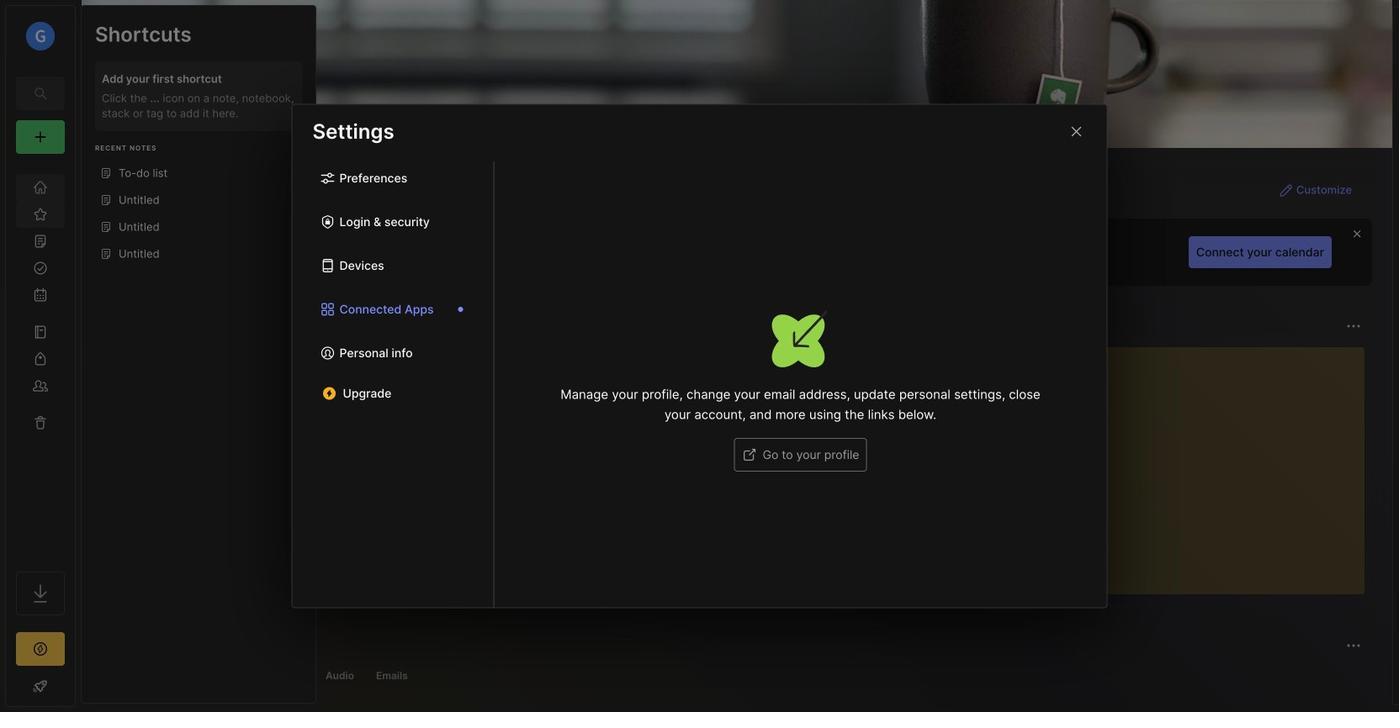 Task type: locate. For each thing, give the bounding box(es) containing it.
close image
[[1067, 122, 1087, 142]]

tree
[[6, 164, 75, 557]]

home image
[[32, 179, 49, 196]]

upgrade image
[[30, 639, 50, 660]]

tab list
[[292, 162, 494, 608], [112, 347, 933, 367], [112, 666, 1359, 687]]

edit search image
[[30, 83, 50, 103]]

row group
[[109, 377, 866, 606]]

tab
[[112, 347, 161, 367], [168, 347, 236, 367], [112, 666, 176, 687], [240, 666, 311, 687], [318, 666, 362, 687], [369, 666, 415, 687]]



Task type: vqa. For each thing, say whether or not it's contained in the screenshot.
Sort options field
no



Task type: describe. For each thing, give the bounding box(es) containing it.
Start writing… text field
[[974, 348, 1364, 581]]

main element
[[0, 0, 81, 713]]

tree inside main element
[[6, 164, 75, 557]]



